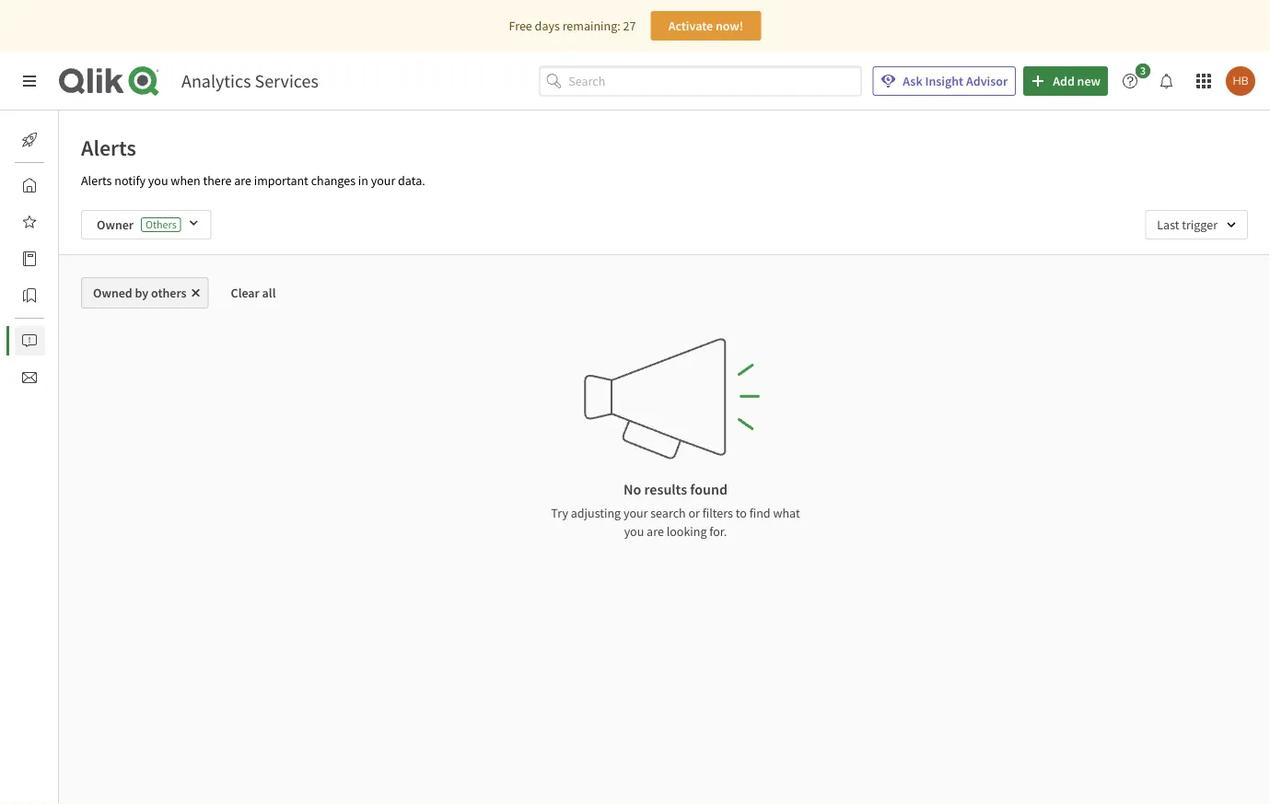 Task type: describe. For each thing, give the bounding box(es) containing it.
find
[[750, 505, 771, 522]]

clear
[[231, 285, 260, 301]]

analytics services element
[[182, 70, 319, 93]]

0 horizontal spatial are
[[234, 172, 251, 189]]

alerts image
[[22, 334, 37, 348]]

open sidebar menu image
[[22, 74, 37, 88]]

try
[[551, 505, 569, 522]]

by
[[135, 285, 149, 301]]

owned by others button
[[81, 277, 209, 309]]

or
[[689, 505, 700, 522]]

analytics services
[[182, 70, 319, 93]]

ask insight advisor
[[903, 73, 1008, 89]]

adjusting
[[571, 505, 621, 522]]

last
[[1158, 217, 1180, 233]]

activate
[[669, 18, 713, 34]]

data.
[[398, 172, 425, 189]]

last trigger
[[1158, 217, 1218, 233]]

insight
[[926, 73, 964, 89]]

catalog
[[59, 251, 100, 267]]

now!
[[716, 18, 744, 34]]

remaining:
[[563, 18, 621, 34]]

free
[[509, 18, 532, 34]]

searchbar element
[[539, 66, 862, 96]]

are inside no results found try adjusting your search or filters to find what you are looking for.
[[647, 523, 664, 540]]

ask
[[903, 73, 923, 89]]

home
[[59, 177, 91, 194]]

catalog link
[[15, 244, 100, 274]]

activate now!
[[669, 18, 744, 34]]

filters
[[703, 505, 733, 522]]

changes
[[311, 172, 356, 189]]

owner
[[97, 217, 134, 233]]

navigation pane element
[[0, 118, 100, 400]]

notify
[[114, 172, 146, 189]]

filters region
[[59, 195, 1271, 254]]

home link
[[15, 170, 91, 200]]

add new
[[1053, 73, 1101, 89]]

alerts for alerts notify you when there are important changes in your data.
[[81, 172, 112, 189]]



Task type: locate. For each thing, give the bounding box(es) containing it.
1 vertical spatial alerts
[[81, 172, 112, 189]]

new
[[1078, 73, 1101, 89]]

0 vertical spatial alerts
[[81, 134, 136, 161]]

0 vertical spatial your
[[371, 172, 396, 189]]

are down search
[[647, 523, 664, 540]]

alerts up "notify"
[[81, 134, 136, 161]]

add
[[1053, 73, 1075, 89]]

in
[[358, 172, 369, 189]]

1 horizontal spatial your
[[624, 505, 648, 522]]

you left when
[[148, 172, 168, 189]]

your
[[371, 172, 396, 189], [624, 505, 648, 522]]

your inside no results found try adjusting your search or filters to find what you are looking for.
[[624, 505, 648, 522]]

Search text field
[[569, 66, 862, 96]]

for.
[[710, 523, 727, 540]]

your right in
[[371, 172, 396, 189]]

subscriptions image
[[22, 370, 37, 385]]

what
[[774, 505, 800, 522]]

alerts left "notify"
[[81, 172, 112, 189]]

27
[[623, 18, 636, 34]]

important
[[254, 172, 309, 189]]

are right there
[[234, 172, 251, 189]]

clear all button
[[216, 277, 291, 309]]

Last trigger field
[[1146, 210, 1249, 240]]

looking
[[667, 523, 707, 540]]

results
[[645, 480, 688, 499]]

owned
[[93, 285, 132, 301]]

others
[[146, 217, 177, 232]]

there
[[203, 172, 232, 189]]

collections image
[[22, 288, 37, 303]]

2 alerts from the top
[[81, 172, 112, 189]]

others
[[151, 285, 187, 301]]

trigger
[[1183, 217, 1218, 233]]

alerts notify you when there are important changes in your data.
[[81, 172, 425, 189]]

howard brown image
[[1227, 66, 1256, 96]]

1 vertical spatial are
[[647, 523, 664, 540]]

1 horizontal spatial are
[[647, 523, 664, 540]]

favorites image
[[22, 215, 37, 229]]

alerts for alerts
[[81, 134, 136, 161]]

are
[[234, 172, 251, 189], [647, 523, 664, 540]]

3
[[1141, 64, 1146, 78]]

0 vertical spatial are
[[234, 172, 251, 189]]

to
[[736, 505, 747, 522]]

you down no
[[624, 523, 644, 540]]

no results found try adjusting your search or filters to find what you are looking for.
[[551, 480, 800, 540]]

free days remaining: 27
[[509, 18, 636, 34]]

when
[[171, 172, 201, 189]]

your down no
[[624, 505, 648, 522]]

0 horizontal spatial your
[[371, 172, 396, 189]]

1 vertical spatial your
[[624, 505, 648, 522]]

no
[[624, 480, 642, 499]]

add new button
[[1024, 66, 1109, 96]]

1 alerts from the top
[[81, 134, 136, 161]]

services
[[255, 70, 319, 93]]

ask insight advisor button
[[873, 66, 1017, 96]]

0 vertical spatial you
[[148, 172, 168, 189]]

days
[[535, 18, 560, 34]]

1 vertical spatial you
[[624, 523, 644, 540]]

1 horizontal spatial you
[[624, 523, 644, 540]]

analytics
[[182, 70, 251, 93]]

found
[[691, 480, 728, 499]]

3 button
[[1116, 64, 1156, 96]]

advisor
[[967, 73, 1008, 89]]

you inside no results found try adjusting your search or filters to find what you are looking for.
[[624, 523, 644, 540]]

clear all
[[231, 285, 276, 301]]

you
[[148, 172, 168, 189], [624, 523, 644, 540]]

all
[[262, 285, 276, 301]]

activate now! link
[[651, 11, 762, 41]]

owned by others
[[93, 285, 187, 301]]

alerts
[[81, 134, 136, 161], [81, 172, 112, 189]]

0 horizontal spatial you
[[148, 172, 168, 189]]

search
[[651, 505, 686, 522]]



Task type: vqa. For each thing, say whether or not it's contained in the screenshot.
Open sidebar menu ICON
yes



